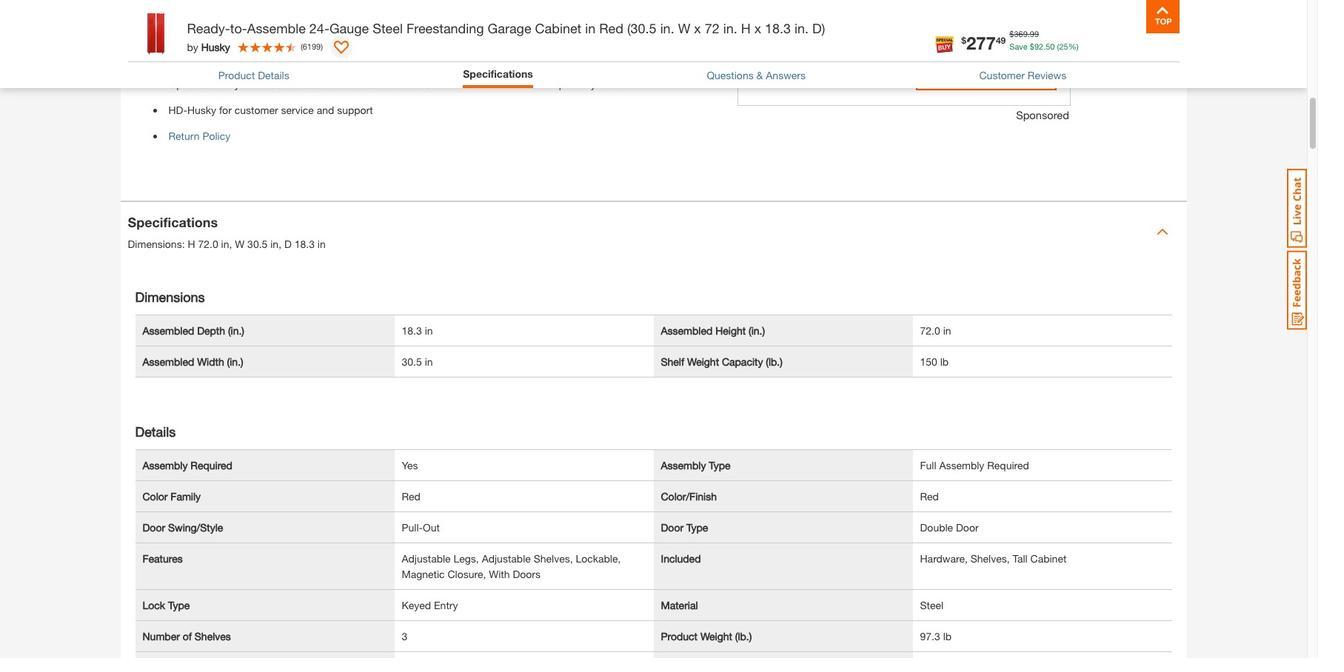 Task type: locate. For each thing, give the bounding box(es) containing it.
steel up the limited
[[373, 20, 403, 36]]

red
[[600, 20, 624, 36], [402, 491, 421, 503], [921, 491, 939, 503]]

width
[[197, 356, 224, 368]]

keyed
[[402, 600, 431, 612]]

husky
[[201, 40, 230, 53], [211, 78, 240, 90], [187, 104, 216, 116]]

1 horizontal spatial red
[[600, 20, 624, 36]]

1 shelves, from the left
[[534, 553, 573, 566]]

assembly for assembly type
[[661, 460, 706, 472]]

1 vertical spatial steel
[[921, 600, 944, 612]]

details
[[258, 69, 289, 81], [135, 424, 176, 440]]

specifications button
[[463, 66, 533, 84], [463, 66, 533, 81]]

(in.) for assembled depth (in.)
[[228, 325, 244, 337]]

product down the more
[[218, 69, 255, 81]]

1 horizontal spatial $
[[1010, 29, 1015, 39]]

2 vertical spatial husky
[[187, 104, 216, 116]]

w
[[678, 20, 691, 36], [235, 238, 245, 250]]

0 horizontal spatial ,
[[229, 238, 232, 250]]

type down color/finish
[[687, 522, 709, 534]]

1 door from the left
[[143, 522, 165, 534]]

assembly type
[[661, 460, 731, 472]]

return
[[169, 130, 200, 142]]

required
[[191, 460, 233, 472], [988, 460, 1030, 472]]

0 horizontal spatial specifications
[[128, 214, 218, 230]]

30.5 down 18.3 in
[[402, 356, 422, 368]]

shelves
[[195, 631, 231, 643]]

type right the lock
[[168, 600, 190, 612]]

0 vertical spatial details
[[258, 69, 289, 81]]

(in.) right width
[[227, 356, 243, 368]]

height
[[716, 325, 746, 337]]

customer reviews button
[[980, 67, 1067, 83], [980, 67, 1067, 83]]

door up included
[[661, 522, 684, 534]]

assembly up color family
[[143, 460, 188, 472]]

assembled
[[143, 325, 194, 337], [661, 325, 713, 337], [143, 356, 194, 368]]

0 vertical spatial lb
[[941, 356, 949, 368]]

0 horizontal spatial .
[[1028, 29, 1030, 39]]

1 horizontal spatial required
[[988, 460, 1030, 472]]

h up questions & answers
[[741, 20, 751, 36]]

0 horizontal spatial required
[[191, 460, 233, 472]]

0 vertical spatial 72.0
[[198, 238, 218, 250]]

door for door type
[[661, 522, 684, 534]]

and up lifetime
[[396, 25, 414, 38]]

family
[[171, 491, 201, 503]]

red up pull-
[[402, 491, 421, 503]]

weight for shelf
[[688, 356, 719, 368]]

1 ( from the left
[[1058, 41, 1060, 51]]

red left (30.5
[[600, 20, 624, 36]]

$ inside $ 277 49
[[962, 34, 967, 46]]

assembled down assembled depth (in.)
[[143, 356, 194, 368]]

72 down the more
[[243, 78, 254, 90]]

assembly right full
[[940, 460, 985, 472]]

1 vertical spatial 30.5
[[402, 356, 422, 368]]

0 horizontal spatial h
[[188, 238, 195, 250]]

live chat image
[[1288, 169, 1308, 248]]

18.3 right d
[[295, 238, 315, 250]]

$ for 277
[[962, 34, 967, 46]]

adjustable up the magnetic in the bottom of the page
[[402, 553, 451, 566]]

( inside $ 369 . 99 save $ 92 . 50 ( 25 %)
[[1058, 41, 1060, 51]]

0 horizontal spatial adjustable
[[402, 553, 451, 566]]

2 horizontal spatial $
[[1030, 41, 1035, 51]]

limited
[[362, 52, 392, 64]]

0 horizontal spatial 72.0
[[198, 238, 218, 250]]

for for more
[[218, 52, 230, 64]]

$ right 164
[[962, 34, 967, 46]]

assembly for assembly required
[[143, 460, 188, 472]]

( right '50'
[[1058, 41, 1060, 51]]

2 vertical spatial type
[[168, 600, 190, 612]]

( 6199 )
[[301, 41, 323, 51]]

entry
[[434, 600, 458, 612]]

shelves, left tall
[[971, 553, 1010, 566]]

h
[[741, 20, 751, 36], [188, 238, 195, 250]]

1 vertical spatial type
[[687, 522, 709, 534]]

sold
[[526, 78, 546, 90]]

0 vertical spatial 18.3
[[765, 20, 791, 36]]

30.5
[[248, 238, 268, 250], [402, 356, 422, 368]]

the
[[344, 52, 359, 64]]

18.3 inside specifications dimensions: h 72.0 in , w 30.5 in , d 18.3 in
[[295, 238, 315, 250]]

lockable,
[[576, 553, 621, 566]]

in. left solid on the left top
[[257, 78, 268, 90]]

lb right 97.3
[[944, 631, 952, 643]]

2 , from the left
[[279, 238, 282, 250]]

2 x from the left
[[755, 20, 762, 36]]

weight for product
[[701, 631, 733, 643]]

(lb.)
[[766, 356, 783, 368], [736, 631, 752, 643]]

and
[[396, 25, 414, 38], [487, 25, 504, 38], [387, 78, 404, 90], [317, 104, 334, 116]]

assembled down dimensions
[[143, 325, 194, 337]]

2 ( from the left
[[301, 41, 303, 51]]

0 horizontal spatial (lb.)
[[736, 631, 752, 643]]

1 vertical spatial weight
[[701, 631, 733, 643]]

2 horizontal spatial door
[[956, 522, 979, 534]]

product for product weight (lb.)
[[661, 631, 698, 643]]

1 assembly from the left
[[143, 460, 188, 472]]

freestanding
[[407, 20, 484, 36]]

steel up 97.3
[[921, 600, 944, 612]]

0 horizontal spatial type
[[168, 600, 190, 612]]

1 vertical spatial 18.3
[[295, 238, 315, 250]]

door for door swing/style
[[143, 522, 165, 534]]

0 horizontal spatial red
[[402, 491, 421, 503]]

$ right 49
[[1010, 29, 1015, 39]]

0 vertical spatial steel
[[373, 20, 403, 36]]

0 vertical spatial type
[[709, 460, 731, 472]]

2 horizontal spatial assembly
[[940, 460, 985, 472]]

1 vertical spatial h
[[188, 238, 195, 250]]

garage
[[488, 20, 532, 36]]

number
[[143, 631, 180, 643]]

1 horizontal spatial door
[[661, 522, 684, 534]]

1 horizontal spatial x
[[755, 20, 762, 36]]

0 vertical spatial weight
[[688, 356, 719, 368]]

0 horizontal spatial assembly
[[143, 460, 188, 472]]

door right 'double'
[[956, 522, 979, 534]]

2 assembly from the left
[[661, 460, 706, 472]]

97.3
[[921, 631, 941, 643]]

red down full
[[921, 491, 939, 503]]

1 horizontal spatial .
[[1044, 41, 1046, 51]]

lb
[[941, 356, 949, 368], [944, 631, 952, 643]]

1 horizontal spatial h
[[741, 20, 751, 36]]

assembly up color/finish
[[661, 460, 706, 472]]

0 horizontal spatial shelves,
[[534, 553, 573, 566]]

reviews
[[1028, 69, 1067, 81]]

0 vertical spatial 30.5
[[248, 238, 268, 250]]

18.3 left d)
[[765, 20, 791, 36]]

1 horizontal spatial steel
[[921, 600, 944, 612]]

150 lb
[[921, 356, 949, 368]]

by
[[187, 40, 198, 53]]

husky down the more
[[211, 78, 240, 90]]

swing/style
[[168, 522, 223, 534]]

15-
[[407, 78, 423, 90]]

in. up questions
[[724, 20, 738, 36]]

product down material
[[661, 631, 698, 643]]

with
[[489, 568, 510, 581]]

keyed entry
[[402, 600, 458, 612]]

lb right 150
[[941, 356, 949, 368]]

click
[[169, 52, 192, 64]]

(in.) right the depth
[[228, 325, 244, 337]]

0 horizontal spatial 18.3
[[295, 238, 315, 250]]

1 required from the left
[[191, 460, 233, 472]]

(in.) right height
[[749, 325, 765, 337]]

assembly required
[[143, 460, 233, 472]]

wood
[[296, 78, 321, 90]]

in. left d)
[[795, 20, 809, 36]]

0 horizontal spatial (
[[301, 41, 303, 51]]

1 vertical spatial 72.0
[[921, 325, 941, 337]]

specifications for specifications dimensions: h 72.0 in , w 30.5 in , d 18.3 in
[[128, 214, 218, 230]]

2 horizontal spatial 18.3
[[765, 20, 791, 36]]

1 horizontal spatial shelves,
[[971, 553, 1010, 566]]

( down temperatures,
[[301, 41, 303, 51]]

click here for more information about the limited lifetime warranty.
[[169, 52, 474, 64]]

type for door type
[[687, 522, 709, 534]]

for right here
[[218, 52, 230, 64]]

0 horizontal spatial x
[[694, 20, 701, 36]]

return policy
[[169, 130, 231, 142]]

warranty.
[[431, 52, 474, 64]]

1 vertical spatial specifications
[[128, 214, 218, 230]]

specifications for specifications
[[463, 67, 533, 80]]

1 horizontal spatial 72
[[705, 20, 720, 36]]

pull-out
[[402, 522, 440, 534]]

cabinet right tear
[[535, 20, 582, 36]]

24-
[[310, 20, 330, 36]]

hd-husky for customer service and support
[[169, 104, 373, 116]]

1 horizontal spatial (
[[1058, 41, 1060, 51]]

type up color/finish
[[709, 460, 731, 472]]

specifications up dimensions:
[[128, 214, 218, 230]]

in.
[[661, 20, 675, 36], [724, 20, 738, 36], [795, 20, 809, 36], [257, 78, 268, 90], [441, 78, 452, 90]]

1 vertical spatial husky
[[211, 78, 240, 90]]

0 horizontal spatial 30.5
[[248, 238, 268, 250]]

steel
[[455, 78, 477, 90]]

adjustable up with
[[482, 553, 531, 566]]

dimensions:
[[128, 238, 185, 250]]

0 horizontal spatial cabinet
[[535, 20, 582, 36]]

0 horizontal spatial w
[[235, 238, 245, 250]]

husky up return policy
[[187, 104, 216, 116]]

out
[[423, 522, 440, 534]]

cabinet right tall
[[1031, 553, 1067, 566]]

x right (30.5
[[694, 20, 701, 36]]

$
[[1010, 29, 1015, 39], [962, 34, 967, 46], [1030, 41, 1035, 51]]

answers
[[766, 69, 806, 81]]

30.5 inside specifications dimensions: h 72.0 in , w 30.5 in , d 18.3 in
[[248, 238, 268, 250]]

18.3 up 30.5 in
[[402, 325, 422, 337]]

72.0 right dimensions:
[[198, 238, 218, 250]]

1 vertical spatial product
[[661, 631, 698, 643]]

x up questions & answers
[[755, 20, 762, 36]]

1 horizontal spatial ,
[[279, 238, 282, 250]]

0 vertical spatial for
[[218, 52, 230, 64]]

0 horizontal spatial product
[[218, 69, 255, 81]]

assembled depth (in.)
[[143, 325, 244, 337]]

product
[[218, 69, 255, 81], [661, 631, 698, 643]]

product weight (lb.)
[[661, 631, 752, 643]]

extreme
[[224, 25, 261, 38]]

99
[[1030, 29, 1040, 39]]

2 door from the left
[[661, 522, 684, 534]]

h right dimensions:
[[188, 238, 195, 250]]

$ down the 99
[[1030, 41, 1035, 51]]

specifications inside specifications dimensions: h 72.0 in , w 30.5 in , d 18.3 in
[[128, 214, 218, 230]]

for up policy
[[219, 104, 232, 116]]

1 horizontal spatial product
[[661, 631, 698, 643]]

0 vertical spatial husky
[[201, 40, 230, 53]]

specifications down tear
[[463, 67, 533, 80]]

0 horizontal spatial 72
[[243, 78, 254, 90]]

details up assembly required
[[135, 424, 176, 440]]

specifications
[[463, 67, 533, 80], [128, 214, 218, 230]]

0 horizontal spatial details
[[135, 424, 176, 440]]

1 horizontal spatial details
[[258, 69, 289, 81]]

1 horizontal spatial w
[[678, 20, 691, 36]]

hardware, shelves, tall cabinet
[[921, 553, 1067, 566]]

1 , from the left
[[229, 238, 232, 250]]

husky down ready-
[[201, 40, 230, 53]]

(in.)
[[228, 325, 244, 337], [749, 325, 765, 337], [227, 356, 243, 368]]

1 horizontal spatial specifications
[[463, 67, 533, 80]]

product details button
[[218, 67, 289, 83], [218, 67, 289, 83]]

service
[[281, 104, 314, 116]]

0 vertical spatial cabinet
[[535, 20, 582, 36]]

feedback link image
[[1288, 250, 1308, 330]]

1 horizontal spatial cabinet
[[1031, 553, 1067, 566]]

assembled for assembled height (in.)
[[661, 325, 713, 337]]

1 vertical spatial w
[[235, 238, 245, 250]]

72.0 up 150
[[921, 325, 941, 337]]

w right (30.5
[[678, 20, 691, 36]]

humidity
[[354, 25, 393, 38]]

1 horizontal spatial 30.5
[[402, 356, 422, 368]]

2 vertical spatial 18.3
[[402, 325, 422, 337]]

now
[[991, 67, 1019, 84]]

to-
[[230, 20, 247, 36]]

1 horizontal spatial assembly
[[661, 460, 706, 472]]

assembled width (in.)
[[143, 356, 243, 368]]

in. right 1/2 at the left top
[[441, 78, 452, 90]]

1 horizontal spatial type
[[687, 522, 709, 534]]

1 vertical spatial for
[[219, 104, 232, 116]]

0 vertical spatial specifications
[[463, 67, 533, 80]]

2 shelves, from the left
[[971, 553, 1010, 566]]

0 vertical spatial (lb.)
[[766, 356, 783, 368]]

w left d
[[235, 238, 245, 250]]

2 horizontal spatial type
[[709, 460, 731, 472]]

1 vertical spatial cabinet
[[1031, 553, 1067, 566]]

1 vertical spatial .
[[1044, 41, 1046, 51]]

30.5 left d
[[248, 238, 268, 250]]

door down color
[[143, 522, 165, 534]]

0 vertical spatial w
[[678, 20, 691, 36]]

1 vertical spatial lb
[[944, 631, 952, 643]]

husky for by
[[201, 40, 230, 53]]

0 horizontal spatial $
[[962, 34, 967, 46]]

assembled up shelf
[[661, 325, 713, 337]]

1 horizontal spatial (lb.)
[[766, 356, 783, 368]]

pull-
[[402, 522, 423, 534]]

1 horizontal spatial adjustable
[[482, 553, 531, 566]]

72
[[705, 20, 720, 36], [243, 78, 254, 90]]

by husky
[[187, 40, 230, 53]]

0 horizontal spatial door
[[143, 522, 165, 534]]

gauge
[[330, 20, 369, 36]]

in. right (30.5
[[661, 20, 675, 36]]

shelves, up doors at the left of the page
[[534, 553, 573, 566]]

3
[[402, 631, 408, 643]]

72 up questions
[[705, 20, 720, 36]]

adjustable
[[402, 553, 451, 566], [482, 553, 531, 566]]

1 vertical spatial details
[[135, 424, 176, 440]]

customer
[[980, 69, 1025, 81]]

0 vertical spatial product
[[218, 69, 255, 81]]

details down information
[[258, 69, 289, 81]]

save
[[1010, 41, 1028, 51]]



Task type: describe. For each thing, give the bounding box(es) containing it.
164
[[925, 19, 955, 40]]

d)
[[813, 20, 826, 36]]

door swing/style
[[143, 522, 223, 534]]

72.0 in
[[921, 325, 952, 337]]

work
[[324, 78, 347, 90]]

0 vertical spatial h
[[741, 20, 751, 36]]

tear
[[507, 25, 525, 38]]

door type
[[661, 522, 709, 534]]

lock
[[143, 600, 165, 612]]

and left 15-
[[387, 78, 404, 90]]

25
[[1060, 41, 1069, 51]]

color family
[[143, 491, 201, 503]]

top button
[[1147, 0, 1180, 33]]

6199
[[303, 41, 321, 51]]

for for customer
[[219, 104, 232, 116]]

lb for 150 lb
[[941, 356, 949, 368]]

d
[[284, 238, 292, 250]]

depth
[[197, 325, 225, 337]]

color
[[143, 491, 168, 503]]

shop
[[954, 67, 987, 84]]

customer
[[235, 104, 278, 116]]

included
[[661, 553, 701, 566]]

)
[[321, 41, 323, 51]]

assembled for assembled depth (in.)
[[143, 325, 194, 337]]

type for lock type
[[168, 600, 190, 612]]

hangups collection wood 2-shelf wall mounted garage cabinet in white (36 in w x 24 in h x 16 in d) image
[[753, 0, 898, 90]]

1 horizontal spatial 72.0
[[921, 325, 941, 337]]

&
[[757, 69, 763, 81]]

277
[[967, 32, 996, 53]]

50
[[1046, 41, 1055, 51]]

72.0 inside specifications dimensions: h 72.0 in , w 30.5 in , d 18.3 in
[[198, 238, 218, 250]]

high
[[331, 25, 351, 38]]

1 x from the left
[[694, 20, 701, 36]]

click here for more information about the limited lifetime warranty. link
[[169, 52, 474, 64]]

49
[[996, 34, 1006, 46]]

full assembly required
[[921, 460, 1030, 472]]

lb for 97.3 lb
[[944, 631, 952, 643]]

display image
[[334, 41, 349, 56]]

here
[[194, 52, 215, 64]]

$ 369 . 99 save $ 92 . 50 ( 25 %)
[[1010, 29, 1079, 51]]

dimensions
[[135, 289, 205, 305]]

lock type
[[143, 600, 190, 612]]

product image image
[[132, 7, 180, 56]]

(in.) for assembled width (in.)
[[227, 356, 243, 368]]

1 horizontal spatial 18.3
[[402, 325, 422, 337]]

shelf weight capacity (lb.)
[[661, 356, 783, 368]]

features
[[143, 553, 183, 566]]

3 door from the left
[[956, 522, 979, 534]]

customer reviews
[[980, 69, 1067, 81]]

type for assembly type
[[709, 460, 731, 472]]

1 vertical spatial (lb.)
[[736, 631, 752, 643]]

l
[[479, 78, 485, 90]]

temperatures,
[[264, 25, 328, 38]]

and left tear
[[487, 25, 504, 38]]

164 shop now
[[925, 19, 1019, 84]]

husky for hd-
[[187, 104, 216, 116]]

97.3 lb
[[921, 631, 952, 643]]

optional
[[169, 78, 208, 90]]

$ for 369
[[1010, 29, 1015, 39]]

everyday
[[417, 25, 459, 38]]

online
[[599, 78, 627, 90]]

questions & answers
[[707, 69, 806, 81]]

ready-
[[187, 20, 230, 36]]

withstands extreme temperatures, high humidity and everyday wear and tear
[[169, 25, 525, 38]]

withstands
[[169, 25, 221, 38]]

husky for optional
[[211, 78, 240, 90]]

hardware,
[[921, 553, 968, 566]]

double
[[921, 522, 954, 534]]

caret image
[[1157, 226, 1169, 238]]

return policy link
[[169, 130, 231, 142]]

and down work
[[317, 104, 334, 116]]

surface
[[350, 78, 384, 90]]

w inside specifications dimensions: h 72.0 in , w 30.5 in , d 18.3 in
[[235, 238, 245, 250]]

2 adjustable from the left
[[482, 553, 531, 566]]

sponsored
[[1017, 109, 1070, 121]]

wear
[[461, 25, 484, 38]]

adjustable legs, adjustable shelves, lockable, magnetic closure, with doors
[[402, 553, 621, 581]]

150
[[921, 356, 938, 368]]

assembled for assembled width (in.)
[[143, 356, 194, 368]]

$ 277 49
[[962, 32, 1006, 53]]

solid
[[271, 78, 293, 90]]

color/finish
[[661, 491, 717, 503]]

%)
[[1069, 41, 1079, 51]]

30.5 in
[[402, 356, 433, 368]]

3 assembly from the left
[[940, 460, 985, 472]]

product for product details
[[218, 69, 255, 81]]

2 horizontal spatial red
[[921, 491, 939, 503]]

shop now button
[[916, 61, 1057, 90]]

policy
[[203, 130, 231, 142]]

bracket
[[488, 78, 523, 90]]

legs,
[[454, 553, 479, 566]]

(in.) for assembled height (in.)
[[749, 325, 765, 337]]

about
[[315, 52, 341, 64]]

hd-
[[169, 104, 187, 116]]

closure,
[[448, 568, 486, 581]]

92
[[1035, 41, 1044, 51]]

0 vertical spatial .
[[1028, 29, 1030, 39]]

optional husky 72 in. solid wood work surface and 15-1/2 in. steel l bracket sold separately online
[[169, 78, 627, 90]]

specifications dimensions: h 72.0 in , w 30.5 in , d 18.3 in
[[128, 214, 326, 250]]

0 horizontal spatial steel
[[373, 20, 403, 36]]

1 adjustable from the left
[[402, 553, 451, 566]]

shelves, inside adjustable legs, adjustable shelves, lockable, magnetic closure, with doors
[[534, 553, 573, 566]]

h inside specifications dimensions: h 72.0 in , w 30.5 in , d 18.3 in
[[188, 238, 195, 250]]

product details
[[218, 69, 289, 81]]

18.3 in
[[402, 325, 433, 337]]

separately
[[548, 78, 596, 90]]

of
[[183, 631, 192, 643]]

369
[[1015, 29, 1028, 39]]

2 required from the left
[[988, 460, 1030, 472]]

1 vertical spatial 72
[[243, 78, 254, 90]]

double door
[[921, 522, 979, 534]]

0 vertical spatial 72
[[705, 20, 720, 36]]



Task type: vqa. For each thing, say whether or not it's contained in the screenshot.
229's 00
no



